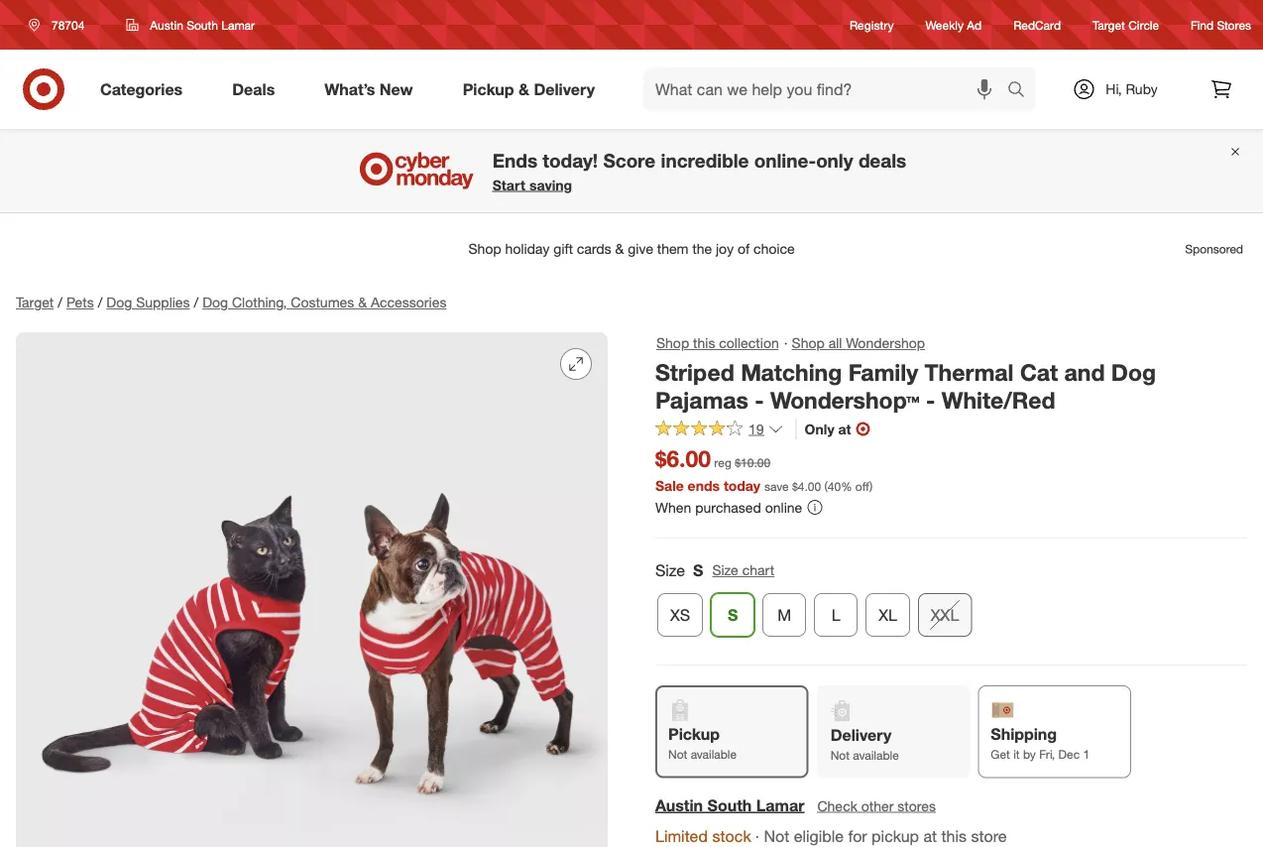 Task type: describe. For each thing, give the bounding box(es) containing it.
striped
[[656, 358, 735, 386]]

limited stock · not eligible for pickup at this store
[[656, 826, 1007, 845]]

1 / from the left
[[58, 294, 62, 311]]

and
[[1065, 358, 1105, 386]]

sale
[[656, 476, 684, 494]]

weekly
[[926, 17, 964, 32]]

check other stores button
[[817, 795, 937, 817]]

start
[[493, 176, 526, 194]]

south inside button
[[708, 795, 752, 815]]

dog clothing, costumes & accessories link
[[203, 294, 447, 311]]

0 vertical spatial &
[[519, 79, 530, 99]]

m
[[778, 605, 792, 625]]

$10.00
[[735, 455, 771, 470]]

0 vertical spatial at
[[839, 420, 852, 437]]

new
[[380, 79, 413, 99]]

clothing,
[[232, 294, 287, 311]]

by
[[1024, 747, 1036, 762]]

)
[[870, 478, 873, 493]]

shop all wondershop
[[792, 334, 925, 352]]

incredible
[[661, 149, 749, 172]]

search button
[[999, 67, 1046, 115]]

pickup & delivery link
[[446, 67, 620, 111]]

eligible
[[794, 826, 844, 845]]

2 / from the left
[[98, 294, 103, 311]]

1 - from the left
[[755, 387, 764, 414]]

supplies
[[136, 294, 190, 311]]

2 - from the left
[[926, 387, 936, 414]]

78704 button
[[16, 7, 106, 43]]

reg
[[714, 455, 732, 470]]

off
[[856, 478, 870, 493]]

target for target / pets / dog supplies / dog clothing, costumes & accessories
[[16, 294, 54, 311]]

other
[[862, 797, 894, 814]]

size s size chart
[[656, 560, 775, 579]]

accessories
[[371, 294, 447, 311]]

advertisement region
[[0, 225, 1264, 273]]

get
[[991, 747, 1011, 762]]

categories link
[[83, 67, 208, 111]]

pets
[[66, 294, 94, 311]]

0 horizontal spatial s
[[693, 560, 704, 579]]

target for target circle
[[1093, 17, 1126, 32]]

search
[[999, 81, 1046, 101]]

1 horizontal spatial dog
[[203, 294, 228, 311]]

pickup & delivery
[[463, 79, 595, 99]]

0 horizontal spatial &
[[358, 294, 367, 311]]

when
[[656, 498, 692, 516]]

what's new link
[[308, 67, 438, 111]]

save
[[765, 478, 789, 493]]

south inside dropdown button
[[187, 17, 218, 32]]

wondershop
[[846, 334, 925, 352]]

austin inside button
[[656, 795, 703, 815]]

ends inside $6.00 reg $10.00 sale ends today save $ 4.00 ( 40 % off )
[[688, 476, 720, 494]]

online
[[765, 498, 803, 516]]

target link
[[16, 294, 54, 311]]

registry
[[850, 17, 894, 32]]

find stores link
[[1191, 16, 1252, 33]]

score
[[603, 149, 656, 172]]

1 horizontal spatial s
[[728, 605, 738, 625]]

deals link
[[215, 67, 300, 111]]

stores
[[898, 797, 936, 814]]

4.00
[[798, 478, 821, 493]]

store
[[972, 826, 1007, 845]]

white/red
[[942, 387, 1056, 414]]

it
[[1014, 747, 1020, 762]]

family
[[849, 358, 919, 386]]

delivery not available
[[831, 725, 899, 763]]

austin south lamar button
[[656, 794, 805, 816]]

striped matching family thermal cat and dog pajamas - wondershop™ - white/red, 1 of 9 image
[[16, 332, 608, 847]]

costumes
[[291, 294, 354, 311]]

redcard link
[[1014, 16, 1061, 33]]

xxl link
[[918, 593, 972, 637]]

online-
[[755, 149, 816, 172]]

19
[[749, 420, 764, 437]]

shop this collection
[[657, 334, 779, 352]]

0 horizontal spatial delivery
[[534, 79, 595, 99]]

chart
[[743, 562, 775, 579]]

what's new
[[325, 79, 413, 99]]

stock
[[713, 826, 751, 845]]

0 horizontal spatial this
[[693, 334, 716, 352]]

78704
[[52, 17, 85, 32]]

pets link
[[66, 294, 94, 311]]

registry link
[[850, 16, 894, 33]]

matching
[[741, 358, 842, 386]]

austin south lamar inside dropdown button
[[150, 17, 255, 32]]

delivery inside delivery not available
[[831, 725, 892, 745]]

pickup
[[872, 826, 919, 845]]

hi, ruby
[[1106, 80, 1158, 98]]

thermal
[[925, 358, 1014, 386]]



Task type: vqa. For each thing, say whether or not it's contained in the screenshot.
Add
no



Task type: locate. For each thing, give the bounding box(es) containing it.
pickup up austin south lamar button
[[669, 724, 720, 744]]

%
[[841, 478, 853, 493]]

not for delivery
[[831, 748, 850, 763]]

redcard
[[1014, 17, 1061, 32]]

0 horizontal spatial not
[[669, 747, 688, 762]]

1 vertical spatial &
[[358, 294, 367, 311]]

austin south lamar button
[[113, 7, 268, 43]]

1 horizontal spatial austin
[[656, 795, 703, 815]]

2 horizontal spatial dog
[[1112, 358, 1157, 386]]

0 vertical spatial austin south lamar
[[150, 17, 255, 32]]

1 horizontal spatial delivery
[[831, 725, 892, 745]]

s link
[[711, 593, 755, 637]]

pajamas
[[656, 387, 749, 414]]

not inside delivery not available
[[831, 748, 850, 763]]

/ left pets link
[[58, 294, 62, 311]]

0 vertical spatial pickup
[[463, 79, 514, 99]]

1 horizontal spatial available
[[853, 748, 899, 763]]

group
[[654, 559, 1248, 645]]

fri,
[[1040, 747, 1056, 762]]

0 horizontal spatial south
[[187, 17, 218, 32]]

ruby
[[1126, 80, 1158, 98]]

deals
[[859, 149, 907, 172]]

1
[[1084, 747, 1090, 762]]

s left size chart 'button'
[[693, 560, 704, 579]]

xxl
[[931, 605, 959, 625]]

available
[[691, 747, 737, 762], [853, 748, 899, 763]]

0 vertical spatial austin
[[150, 17, 183, 32]]

1 vertical spatial austin
[[656, 795, 703, 815]]

1 vertical spatial this
[[942, 826, 967, 845]]

0 horizontal spatial dog
[[106, 294, 132, 311]]

0 horizontal spatial lamar
[[221, 17, 255, 32]]

available up check other stores
[[853, 748, 899, 763]]

xl link
[[866, 593, 910, 637]]

austin south lamar up deals
[[150, 17, 255, 32]]

pickup inside pickup not available
[[669, 724, 720, 744]]

dec
[[1059, 747, 1080, 762]]

delivery
[[534, 79, 595, 99], [831, 725, 892, 745]]

today!
[[543, 149, 598, 172]]

s down size chart 'button'
[[728, 605, 738, 625]]

lamar inside austin south lamar button
[[757, 795, 805, 815]]

find
[[1191, 17, 1214, 32]]

pickup not available
[[669, 724, 737, 762]]

austin south lamar up stock on the bottom of page
[[656, 795, 805, 815]]

1 vertical spatial at
[[924, 826, 937, 845]]

2 horizontal spatial /
[[194, 294, 199, 311]]

1 vertical spatial s
[[728, 605, 738, 625]]

deals
[[232, 79, 275, 99]]

at right only
[[839, 420, 852, 437]]

not inside pickup not available
[[669, 747, 688, 762]]

$
[[792, 478, 798, 493]]

not up "check"
[[831, 748, 850, 763]]

l
[[832, 605, 841, 625]]

austin south lamar
[[150, 17, 255, 32], [656, 795, 805, 815]]

target left pets at top
[[16, 294, 54, 311]]

shop
[[657, 334, 690, 352], [792, 334, 825, 352]]

0 horizontal spatial /
[[58, 294, 62, 311]]

0 vertical spatial ends
[[493, 149, 538, 172]]

0 horizontal spatial austin south lamar
[[150, 17, 255, 32]]

available for pickup
[[691, 747, 737, 762]]

available for delivery
[[853, 748, 899, 763]]

1 horizontal spatial size
[[713, 562, 739, 579]]

today
[[724, 476, 761, 494]]

0 horizontal spatial size
[[656, 560, 685, 579]]

dog right and
[[1112, 358, 1157, 386]]

limited
[[656, 826, 708, 845]]

group containing size
[[654, 559, 1248, 645]]

0 horizontal spatial pickup
[[463, 79, 514, 99]]

austin up limited
[[656, 795, 703, 815]]

xs link
[[658, 593, 703, 637]]

available up austin south lamar button
[[691, 747, 737, 762]]

1 horizontal spatial pickup
[[669, 724, 720, 744]]

ends inside ends today! score incredible online-only deals start saving
[[493, 149, 538, 172]]

at
[[839, 420, 852, 437], [924, 826, 937, 845]]

all
[[829, 334, 842, 352]]

2 horizontal spatial not
[[831, 748, 850, 763]]

pickup for not
[[669, 724, 720, 744]]

1 horizontal spatial /
[[98, 294, 103, 311]]

size inside size s size chart
[[713, 562, 739, 579]]

cyber monday target deals image
[[357, 147, 477, 194]]

shop left all
[[792, 334, 825, 352]]

m link
[[763, 593, 807, 637]]

1 horizontal spatial &
[[519, 79, 530, 99]]

when purchased online
[[656, 498, 803, 516]]

0 horizontal spatial at
[[839, 420, 852, 437]]

not up austin south lamar button
[[669, 747, 688, 762]]

0 horizontal spatial -
[[755, 387, 764, 414]]

1 horizontal spatial target
[[1093, 17, 1126, 32]]

not right · at right bottom
[[764, 826, 790, 845]]

0 vertical spatial delivery
[[534, 79, 595, 99]]

cat
[[1021, 358, 1058, 386]]

dog left clothing,
[[203, 294, 228, 311]]

-
[[755, 387, 764, 414], [926, 387, 936, 414]]

1 horizontal spatial -
[[926, 387, 936, 414]]

weekly ad
[[926, 17, 982, 32]]

1 horizontal spatial this
[[942, 826, 967, 845]]

ends
[[493, 149, 538, 172], [688, 476, 720, 494]]

find stores
[[1191, 17, 1252, 32]]

delivery up today!
[[534, 79, 595, 99]]

- up 19
[[755, 387, 764, 414]]

austin inside dropdown button
[[150, 17, 183, 32]]

check
[[818, 797, 858, 814]]

& right 'costumes'
[[358, 294, 367, 311]]

$6.00 reg $10.00 sale ends today save $ 4.00 ( 40 % off )
[[656, 445, 873, 494]]

weekly ad link
[[926, 16, 982, 33]]

s
[[693, 560, 704, 579], [728, 605, 738, 625]]

·
[[755, 826, 760, 845]]

pickup for &
[[463, 79, 514, 99]]

0 horizontal spatial austin
[[150, 17, 183, 32]]

size
[[656, 560, 685, 579], [713, 562, 739, 579]]

What can we help you find? suggestions appear below search field
[[644, 67, 1013, 111]]

0 horizontal spatial ends
[[493, 149, 538, 172]]

1 horizontal spatial shop
[[792, 334, 825, 352]]

1 horizontal spatial south
[[708, 795, 752, 815]]

what's
[[325, 79, 375, 99]]

wondershop™
[[771, 387, 920, 414]]

1 vertical spatial south
[[708, 795, 752, 815]]

0 vertical spatial south
[[187, 17, 218, 32]]

austin up categories link
[[150, 17, 183, 32]]

size up xs
[[656, 560, 685, 579]]

lamar up · at right bottom
[[757, 795, 805, 815]]

xs
[[670, 605, 690, 625]]

& up start
[[519, 79, 530, 99]]

shop for shop this collection
[[657, 334, 690, 352]]

3 / from the left
[[194, 294, 199, 311]]

l link
[[814, 593, 858, 637]]

(
[[825, 478, 828, 493]]

/ right pets link
[[98, 294, 103, 311]]

ends down reg
[[688, 476, 720, 494]]

xl
[[879, 605, 897, 625]]

pickup inside pickup & delivery link
[[463, 79, 514, 99]]

ad
[[967, 17, 982, 32]]

0 vertical spatial this
[[693, 334, 716, 352]]

1 horizontal spatial at
[[924, 826, 937, 845]]

1 horizontal spatial not
[[764, 826, 790, 845]]

only
[[816, 149, 854, 172]]

striped matching family thermal cat and dog pajamas - wondershop™ - white/red
[[656, 358, 1157, 414]]

lamar up deals
[[221, 17, 255, 32]]

2 shop from the left
[[792, 334, 825, 352]]

1 shop from the left
[[657, 334, 690, 352]]

0 vertical spatial s
[[693, 560, 704, 579]]

0 horizontal spatial available
[[691, 747, 737, 762]]

at down stores at the right of page
[[924, 826, 937, 845]]

available inside delivery not available
[[853, 748, 899, 763]]

1 horizontal spatial ends
[[688, 476, 720, 494]]

lamar inside austin south lamar dropdown button
[[221, 17, 255, 32]]

$6.00
[[656, 445, 711, 473]]

ends today! score incredible online-only deals start saving
[[493, 149, 907, 194]]

1 vertical spatial target
[[16, 294, 54, 311]]

shop for shop all wondershop
[[792, 334, 825, 352]]

1 vertical spatial pickup
[[669, 724, 720, 744]]

1 vertical spatial lamar
[[757, 795, 805, 815]]

1 horizontal spatial lamar
[[757, 795, 805, 815]]

only at
[[805, 420, 852, 437]]

ends up start
[[493, 149, 538, 172]]

dog inside the striped matching family thermal cat and dog pajamas - wondershop™ - white/red
[[1112, 358, 1157, 386]]

not for pickup
[[669, 747, 688, 762]]

pickup right new
[[463, 79, 514, 99]]

dog supplies link
[[106, 294, 190, 311]]

target / pets / dog supplies / dog clothing, costumes & accessories
[[16, 294, 447, 311]]

1 vertical spatial ends
[[688, 476, 720, 494]]

this up "striped"
[[693, 334, 716, 352]]

saving
[[530, 176, 572, 194]]

collection
[[719, 334, 779, 352]]

check other stores
[[818, 797, 936, 814]]

target circle link
[[1093, 16, 1160, 33]]

1 horizontal spatial austin south lamar
[[656, 795, 805, 815]]

south up deals link
[[187, 17, 218, 32]]

shop this collection link
[[656, 332, 780, 354]]

0 vertical spatial lamar
[[221, 17, 255, 32]]

shipping get it by fri, dec 1
[[991, 724, 1090, 762]]

&
[[519, 79, 530, 99], [358, 294, 367, 311]]

lamar
[[221, 17, 255, 32], [757, 795, 805, 815]]

this left store
[[942, 826, 967, 845]]

0 horizontal spatial target
[[16, 294, 54, 311]]

/
[[58, 294, 62, 311], [98, 294, 103, 311], [194, 294, 199, 311]]

0 horizontal spatial shop
[[657, 334, 690, 352]]

south up stock on the bottom of page
[[708, 795, 752, 815]]

size left chart
[[713, 562, 739, 579]]

shipping
[[991, 724, 1057, 744]]

1 vertical spatial delivery
[[831, 725, 892, 745]]

purchased
[[696, 498, 762, 516]]

delivery up check other stores
[[831, 725, 892, 745]]

/ right supplies at top
[[194, 294, 199, 311]]

- down thermal
[[926, 387, 936, 414]]

dog right pets at top
[[106, 294, 132, 311]]

0 vertical spatial target
[[1093, 17, 1126, 32]]

1 vertical spatial austin south lamar
[[656, 795, 805, 815]]

available inside pickup not available
[[691, 747, 737, 762]]

shop up "striped"
[[657, 334, 690, 352]]

for
[[849, 826, 868, 845]]

target left circle
[[1093, 17, 1126, 32]]



